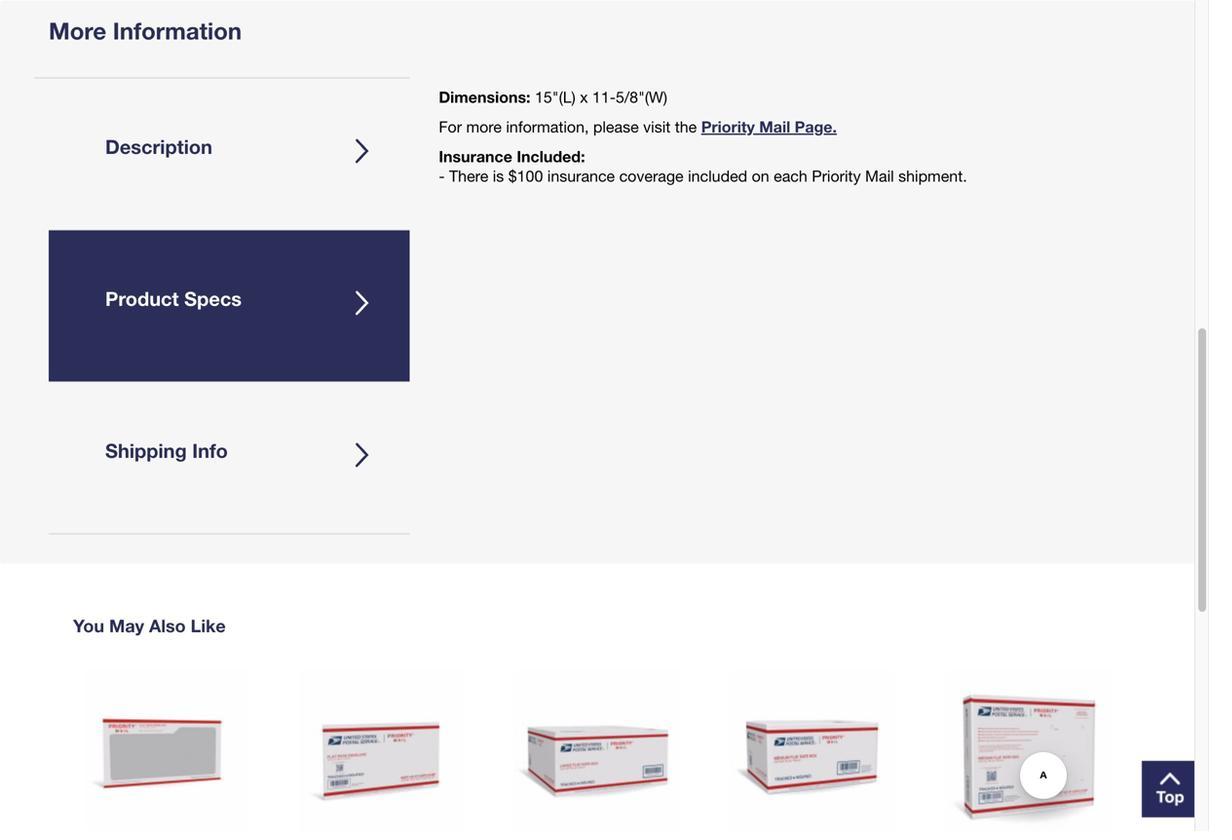 Task type: describe. For each thing, give the bounding box(es) containing it.
is
[[493, 167, 504, 185]]

please
[[593, 118, 639, 136]]

0 horizontal spatial priority
[[701, 117, 755, 136]]

shipment.
[[899, 167, 967, 185]]

insurance
[[548, 167, 615, 185]]

for more information, please visit the priority mail page.
[[439, 117, 837, 136]]

information
[[113, 16, 242, 44]]

$100
[[508, 167, 543, 185]]

also
[[149, 615, 186, 636]]

x
[[580, 88, 588, 106]]

included
[[688, 167, 748, 185]]

page.
[[795, 117, 837, 136]]

priority mail flat rate® medium box - 2 image image
[[946, 668, 1111, 831]]

shipping info
[[105, 438, 228, 462]]

included:
[[517, 147, 585, 166]]

priority mail flat rate® medium box - 1 image image
[[730, 668, 896, 831]]

description button
[[49, 78, 410, 229]]

the
[[675, 118, 697, 136]]

15"(l)
[[535, 88, 576, 106]]

-
[[439, 167, 445, 185]]

priority mail flat rate® small envelope image image
[[299, 668, 465, 831]]

may
[[109, 615, 144, 636]]

more
[[49, 16, 106, 44]]

5/8"(w)
[[616, 88, 668, 106]]

visit
[[643, 118, 671, 136]]

mail inside insurance included: - there is $100 insurance coverage included on each priority mail shipment.
[[865, 167, 894, 185]]

product specs button
[[49, 230, 410, 381]]

priority mail page. link
[[701, 117, 837, 136]]

11-
[[592, 88, 616, 106]]

coverage
[[619, 167, 684, 185]]



Task type: vqa. For each thing, say whether or not it's contained in the screenshot.
PRIORITY
yes



Task type: locate. For each thing, give the bounding box(es) containing it.
shipping info button
[[49, 382, 410, 533]]

information,
[[506, 118, 589, 136]]

each
[[774, 167, 808, 185]]

1 vertical spatial priority
[[812, 167, 861, 185]]

more
[[466, 118, 502, 136]]

specs
[[184, 286, 242, 310]]

1 vertical spatial mail
[[865, 167, 894, 185]]

insurance included: - there is $100 insurance coverage included on each priority mail shipment.
[[439, 147, 967, 185]]

priority right the the
[[701, 117, 755, 136]]

0 vertical spatial mail
[[759, 117, 791, 136]]

for
[[439, 118, 462, 136]]

more information
[[49, 16, 242, 44]]

1 horizontal spatial priority
[[812, 167, 861, 185]]

there
[[449, 167, 489, 185]]

back to top image
[[1139, 758, 1195, 821]]

1 horizontal spatial mail
[[865, 167, 894, 185]]

shipping
[[105, 438, 187, 462]]

dimensions: 15"(l) x 11-5/8"(w)
[[439, 87, 668, 106]]

priority right each
[[812, 167, 861, 185]]

mail left shipment.
[[865, 167, 894, 185]]

priority mail flat rate® large box image image
[[515, 668, 680, 831]]

info
[[192, 438, 228, 462]]

like
[[191, 615, 226, 636]]

priority
[[701, 117, 755, 136], [812, 167, 861, 185]]

0 vertical spatial priority
[[701, 117, 755, 136]]

mail
[[759, 117, 791, 136], [865, 167, 894, 185]]

priority mail flat rate® window envelope image image
[[83, 668, 249, 831]]

0 horizontal spatial mail
[[759, 117, 791, 136]]

you may also like
[[73, 615, 226, 636]]

product specs
[[105, 286, 242, 310]]

priority inside insurance included: - there is $100 insurance coverage included on each priority mail shipment.
[[812, 167, 861, 185]]

description
[[105, 134, 212, 158]]

dimensions:
[[439, 87, 531, 106]]

insurance
[[439, 147, 513, 166]]

product
[[105, 286, 179, 310]]

mail left 'page.'
[[759, 117, 791, 136]]

on
[[752, 167, 770, 185]]

you
[[73, 615, 104, 636]]



